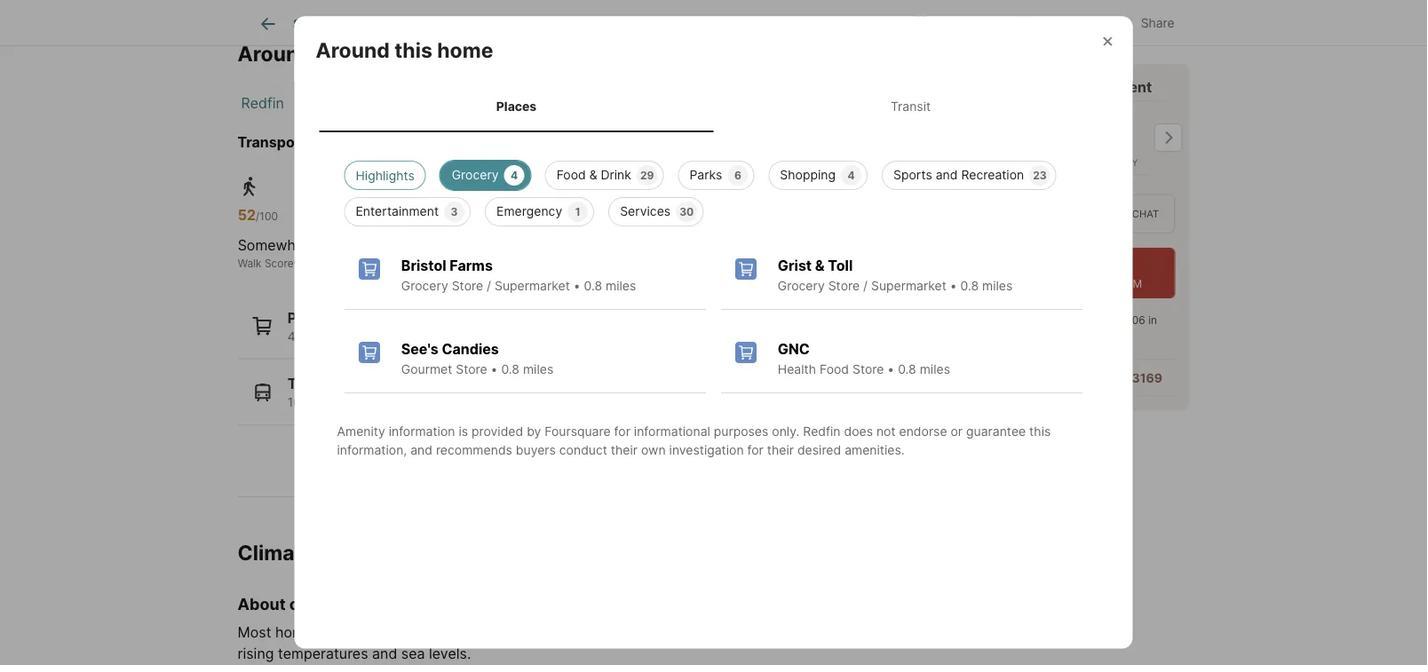 Task type: vqa. For each thing, say whether or not it's contained in the screenshot.
leftmost much
no



Task type: describe. For each thing, give the bounding box(es) containing it.
places for places
[[496, 99, 537, 114]]

grocery inside grist & toll grocery store / supermarket • 0.8 miles
[[778, 278, 825, 293]]

los angeles county
[[404, 95, 539, 112]]

® inside somewhat walkable walk score ®
[[294, 257, 301, 270]]

660,
[[586, 395, 612, 410]]

due
[[841, 623, 866, 641]]

store for farms
[[452, 278, 483, 293]]

258,
[[457, 395, 483, 410]]

52 /100
[[238, 206, 278, 223]]

miles inside grist & toll grocery store / supermarket • 0.8 miles
[[982, 278, 1013, 293]]

miles inside the gnc health food store • 0.8 miles
[[920, 362, 950, 377]]

& for grist
[[815, 257, 825, 274]]

redfin inside amenity information is provided by foursquare for informational purposes only. redfin does not endorse or guarantee this information, and recommends buyers conduct their own investigation for their desired amenities.
[[803, 424, 841, 439]]

only.
[[772, 424, 800, 439]]

Sunday button
[[1094, 100, 1165, 175]]

recommends
[[436, 442, 512, 458]]

(626) 684-3169 link
[[1064, 371, 1163, 386]]

out
[[1058, 16, 1079, 31]]

is
[[459, 424, 468, 439]]

by inside most homes have some risk of natural disasters, and may be impacted by climate change due to rising temperatures and sea levels.
[[714, 623, 731, 641]]

1 horizontal spatial grocery
[[452, 167, 499, 182]]

267,
[[516, 395, 540, 410]]

52
[[238, 206, 256, 223]]

0 vertical spatial risks
[[319, 540, 368, 565]]

10,
[[287, 395, 304, 410]]

miles inside bristol farms grocery store / supermarket • 0.8 miles
[[606, 278, 636, 293]]

tax
[[644, 16, 662, 31]]

los angeles county link
[[404, 95, 539, 112]]

property details tab
[[451, 3, 584, 45]]

26
[[361, 329, 376, 344]]

favorite
[[936, 16, 983, 31]]

places tab
[[319, 85, 714, 129]]

662
[[616, 395, 639, 410]]

saturday
[[1021, 157, 1070, 168]]

the
[[967, 330, 983, 343]]

available:
[[985, 277, 1032, 290]]

next available: tomorrow at 9:00 am
[[959, 277, 1142, 290]]

• inside bristol farms grocery store / supermarket • 0.8 miles
[[573, 278, 580, 293]]

restaurants,
[[380, 329, 450, 344]]

2 their from the left
[[767, 442, 794, 458]]

around inside dialog
[[316, 38, 390, 63]]

3169
[[1132, 371, 1163, 386]]

oak
[[392, 134, 419, 151]]

1 31 /100 from the left
[[410, 206, 448, 223]]

tour for tour with a redfin premier agent
[[926, 78, 958, 95]]

supermarket inside grist & toll grocery store / supermarket • 0.8 miles
[[871, 278, 947, 293]]

favorite button
[[896, 4, 998, 40]]

be
[[627, 623, 644, 641]]

angeles
[[432, 95, 486, 112]]

20,
[[360, 395, 379, 410]]

sale & tax history tab
[[584, 3, 726, 45]]

next image
[[1154, 124, 1183, 152]]

23
[[1033, 169, 1047, 182]]

52,
[[564, 395, 582, 410]]

knoll
[[423, 134, 458, 151]]

179,
[[333, 395, 357, 410]]

tomorrow
[[1035, 277, 1085, 290]]

redfin link
[[241, 95, 284, 112]]

via
[[1081, 208, 1097, 220]]

x-out
[[1045, 16, 1079, 31]]

• inside grist & toll grocery store / supermarket • 0.8 miles
[[950, 278, 957, 293]]

• inside the gnc health food store • 0.8 miles
[[888, 362, 895, 377]]

tour with a redfin premier agent
[[926, 78, 1152, 95]]

endorse
[[899, 424, 947, 439]]

gourmet
[[401, 362, 452, 377]]

bristol
[[401, 257, 446, 274]]

may
[[595, 623, 623, 641]]

los
[[404, 95, 428, 112]]

sea
[[401, 645, 425, 662]]

51,
[[544, 395, 560, 410]]

does
[[844, 424, 873, 439]]

amenity
[[337, 424, 385, 439]]

ask a question link
[[943, 371, 1033, 386]]

0 horizontal spatial redfin
[[241, 95, 284, 112]]

1 vertical spatial risks
[[351, 594, 389, 614]]

next
[[959, 277, 982, 290]]

sale
[[604, 16, 629, 31]]

emergency
[[496, 204, 562, 219]]

with
[[961, 78, 991, 95]]

x-out button
[[1005, 4, 1094, 40]]

groceries,
[[299, 329, 357, 344]]

days
[[1024, 330, 1048, 343]]

information,
[[337, 442, 407, 458]]

premier
[[1054, 78, 1109, 95]]

foursquare
[[545, 424, 611, 439]]

/ inside grist & toll grocery store / supermarket • 0.8 miles
[[863, 278, 868, 293]]

to
[[870, 623, 884, 641]]

this inside amenity information is provided by foursquare for informational purposes only. redfin does not endorse or guarantee this information, and recommends buyers conduct their own investigation for their desired amenities.
[[1029, 424, 1051, 439]]

9:00
[[1100, 277, 1123, 290]]

and inside amenity information is provided by foursquare for informational purposes only. redfin does not endorse or guarantee this information, and recommends buyers conduct their own investigation for their desired amenities.
[[410, 442, 432, 458]]

store for health
[[853, 362, 884, 377]]

0.8 inside the gnc health food store • 0.8 miles
[[898, 362, 916, 377]]

gnc health food store • 0.8 miles
[[778, 340, 950, 377]]

2 score from the left
[[447, 257, 476, 270]]

climate risks
[[238, 540, 368, 565]]

ask a question
[[943, 371, 1033, 386]]

at
[[1088, 277, 1097, 290]]

places for places 4 groceries, 26 restaurants, 6 parks
[[287, 309, 334, 326]]

grocery inside bristol farms grocery store / supermarket • 0.8 miles
[[401, 278, 448, 293]]

food & drink 29
[[557, 167, 654, 182]]

investigation
[[669, 442, 744, 458]]

walkable
[[313, 236, 372, 254]]

& for sale
[[632, 16, 640, 31]]

transit for transit
[[891, 99, 931, 114]]

tour via video chat list box
[[926, 194, 1175, 234]]

most
[[238, 623, 271, 641]]

not
[[877, 424, 896, 439]]

4 for shopping
[[848, 169, 855, 182]]

1
[[575, 205, 581, 218]]

am
[[1126, 277, 1142, 290]]

see's
[[401, 340, 439, 358]]

0.8 inside see's candies gourmet store • 0.8 miles
[[501, 362, 520, 377]]

recreation
[[961, 167, 1024, 182]]

sports
[[893, 167, 932, 182]]

around this home element
[[316, 17, 515, 63]]

0.8 inside bristol farms grocery store / supermarket • 0.8 miles
[[584, 278, 602, 293]]

Friday button
[[937, 99, 1008, 176]]

transit for transit score ®
[[410, 257, 444, 270]]

grist & toll grocery store / supermarket • 0.8 miles
[[778, 257, 1013, 293]]

some
[[360, 623, 397, 641]]

3
[[451, 205, 458, 218]]

transit for transit 10, 177, 179, 20, 20cc, 20cw, 258, 260, 267, 51, 52, 660, 662
[[287, 375, 336, 393]]

property
[[471, 16, 522, 31]]

260,
[[486, 395, 513, 410]]

temperatures
[[278, 645, 368, 662]]

tab list inside around this home dialog
[[316, 81, 1112, 133]]



Task type: locate. For each thing, give the bounding box(es) containing it.
2 / from the left
[[863, 278, 868, 293]]

0 horizontal spatial grocery
[[401, 278, 448, 293]]

0 horizontal spatial food
[[557, 167, 586, 182]]

grocery down the ter
[[452, 167, 499, 182]]

health
[[778, 362, 816, 377]]

transit score ®
[[410, 257, 483, 270]]

® right bristol
[[476, 257, 483, 270]]

supermarket up 'parks'
[[495, 278, 570, 293]]

0 vertical spatial tour
[[926, 78, 958, 95]]

informational
[[634, 424, 710, 439]]

/100 left 1
[[549, 210, 571, 223]]

0 vertical spatial 30
[[680, 205, 694, 218]]

tab list containing search
[[238, 0, 826, 45]]

1 horizontal spatial 4
[[511, 169, 518, 182]]

2 horizontal spatial transit
[[891, 99, 931, 114]]

food
[[557, 167, 586, 182], [820, 362, 849, 377]]

places
[[496, 99, 537, 114], [287, 309, 334, 326]]

4 inside places 4 groceries, 26 restaurants, 6 parks
[[287, 329, 295, 344]]

tab list up county in the left of the page
[[238, 0, 826, 45]]

own
[[641, 442, 666, 458]]

1 horizontal spatial redfin
[[803, 424, 841, 439]]

31
[[410, 206, 426, 223], [533, 206, 549, 223]]

31 /100
[[410, 206, 448, 223], [533, 206, 571, 223]]

last
[[986, 330, 1004, 343]]

see's candies gourmet store • 0.8 miles
[[401, 340, 554, 377]]

tab list containing places
[[316, 81, 1112, 133]]

miles up endorse
[[920, 362, 950, 377]]

1 horizontal spatial their
[[767, 442, 794, 458]]

x-
[[1045, 16, 1058, 31]]

food inside the gnc health food store • 0.8 miles
[[820, 362, 849, 377]]

amenities.
[[845, 442, 905, 458]]

0 horizontal spatial 6
[[453, 329, 461, 344]]

0 vertical spatial tab list
[[238, 0, 826, 45]]

2 /100 from the left
[[426, 210, 448, 223]]

somewhat
[[238, 236, 309, 254]]

® down somewhat
[[294, 257, 301, 270]]

• left next
[[950, 278, 957, 293]]

& inside grist & toll grocery store / supermarket • 0.8 miles
[[815, 257, 825, 274]]

ter
[[461, 134, 484, 151]]

2 31 from the left
[[533, 206, 549, 223]]

1 vertical spatial 30
[[1007, 330, 1021, 343]]

tour left with
[[926, 78, 958, 95]]

impacted
[[648, 623, 710, 641]]

transit up "177,"
[[287, 375, 336, 393]]

1 horizontal spatial a
[[995, 78, 1003, 95]]

(626)
[[1064, 371, 1098, 386]]

1 horizontal spatial score
[[447, 257, 476, 270]]

walk
[[238, 257, 262, 270]]

sale & tax history
[[604, 16, 706, 31]]

have
[[324, 623, 356, 641]]

• down 1
[[573, 278, 580, 293]]

shopping
[[780, 167, 836, 182]]

supermarket left next
[[871, 278, 947, 293]]

schools
[[746, 16, 792, 31]]

store up does in the right of the page
[[853, 362, 884, 377]]

1 vertical spatial food
[[820, 362, 849, 377]]

1 horizontal spatial ®
[[476, 257, 483, 270]]

1 horizontal spatial /100
[[426, 210, 448, 223]]

1 ® from the left
[[294, 257, 301, 270]]

somewhat walkable walk score ®
[[238, 236, 372, 270]]

0 vertical spatial &
[[632, 16, 640, 31]]

31 left 3
[[410, 206, 426, 223]]

redfin up desired
[[803, 424, 841, 439]]

gnc
[[778, 340, 810, 358]]

a right with
[[995, 78, 1003, 95]]

transit up sports
[[891, 99, 931, 114]]

(626) 684-3169
[[1064, 371, 1163, 386]]

1 horizontal spatial climate
[[735, 623, 783, 641]]

2 ® from the left
[[476, 257, 483, 270]]

places inside tab
[[496, 99, 537, 114]]

sunday
[[1100, 157, 1138, 168]]

2 horizontal spatial /100
[[549, 210, 571, 223]]

1 vertical spatial for
[[747, 442, 764, 458]]

0 horizontal spatial 30
[[680, 205, 694, 218]]

•
[[573, 278, 580, 293], [950, 278, 957, 293], [491, 362, 498, 377], [888, 362, 895, 377]]

31 /100 left 3
[[410, 206, 448, 223]]

risks up some
[[351, 594, 389, 614]]

for down 662 in the bottom left of the page
[[614, 424, 630, 439]]

store inside see's candies gourmet store • 0.8 miles
[[456, 362, 487, 377]]

store inside the gnc health food store • 0.8 miles
[[853, 362, 884, 377]]

by up buyers
[[527, 424, 541, 439]]

1 vertical spatial a
[[969, 371, 977, 386]]

2 horizontal spatial &
[[815, 257, 825, 274]]

• inside see's candies gourmet store • 0.8 miles
[[491, 362, 498, 377]]

0 horizontal spatial a
[[969, 371, 977, 386]]

& left tax
[[632, 16, 640, 31]]

miles down services
[[606, 278, 636, 293]]

redfin right with
[[1006, 78, 1051, 95]]

1 vertical spatial 6
[[453, 329, 461, 344]]

0 vertical spatial food
[[557, 167, 586, 182]]

bristol farms grocery store / supermarket • 0.8 miles
[[401, 257, 636, 293]]

0 vertical spatial for
[[614, 424, 630, 439]]

1 horizontal spatial for
[[747, 442, 764, 458]]

0 horizontal spatial 31
[[410, 206, 426, 223]]

their left own
[[611, 442, 638, 458]]

supermarket
[[495, 278, 570, 293], [871, 278, 947, 293]]

0 vertical spatial 6
[[734, 169, 741, 182]]

1 vertical spatial places
[[287, 309, 334, 326]]

/100
[[256, 210, 278, 223], [426, 210, 448, 223], [549, 210, 571, 223]]

1 horizontal spatial 31
[[533, 206, 549, 223]]

disasters,
[[497, 623, 562, 641]]

1 their from the left
[[611, 442, 638, 458]]

2 horizontal spatial redfin
[[1006, 78, 1051, 95]]

details
[[525, 16, 564, 31]]

1 horizontal spatial food
[[820, 362, 849, 377]]

6 right parks
[[734, 169, 741, 182]]

1 vertical spatial tab list
[[316, 81, 1112, 133]]

around this home
[[316, 38, 493, 63], [238, 41, 415, 66]]

sports and recreation 23
[[893, 167, 1047, 182]]

tab list
[[238, 0, 826, 45], [316, 81, 1112, 133]]

guarantee
[[966, 424, 1026, 439]]

30 inside in the last 30 days
[[1007, 330, 1021, 343]]

property details
[[471, 16, 564, 31]]

3 /100 from the left
[[549, 210, 571, 223]]

a
[[995, 78, 1003, 95], [969, 371, 977, 386]]

home inside dialog
[[437, 38, 493, 63]]

& for food
[[589, 167, 597, 182]]

1 /100 from the left
[[256, 210, 278, 223]]

chat
[[1132, 208, 1159, 220]]

overview tab
[[356, 3, 451, 45]]

tour
[[926, 78, 958, 95], [1050, 208, 1078, 220]]

list box inside around this home dialog
[[330, 154, 1097, 227]]

1 vertical spatial climate
[[735, 623, 783, 641]]

near
[[345, 134, 376, 151]]

around down search
[[316, 38, 390, 63]]

0 horizontal spatial by
[[527, 424, 541, 439]]

a right "ask"
[[969, 371, 977, 386]]

1 horizontal spatial tour
[[1050, 208, 1078, 220]]

4
[[511, 169, 518, 182], [848, 169, 855, 182], [287, 329, 295, 344]]

farms
[[450, 257, 493, 274]]

1 horizontal spatial 6
[[734, 169, 741, 182]]

20cc,
[[382, 395, 415, 410]]

miles inside see's candies gourmet store • 0.8 miles
[[523, 362, 554, 377]]

0 vertical spatial climate
[[289, 594, 347, 614]]

1 horizontal spatial supermarket
[[871, 278, 947, 293]]

0 horizontal spatial climate
[[289, 594, 347, 614]]

0 horizontal spatial 4
[[287, 329, 295, 344]]

transit left farms
[[410, 257, 444, 270]]

2 31 /100 from the left
[[533, 206, 571, 223]]

/100 for somewhat
[[256, 210, 278, 223]]

6 inside around this home dialog
[[734, 169, 741, 182]]

transit inside "transit 10, 177, 179, 20, 20cc, 20cw, 258, 260, 267, 51, 52, 660, 662"
[[287, 375, 336, 393]]

tour left via
[[1050, 208, 1078, 220]]

/100 for transit
[[426, 210, 448, 223]]

0 vertical spatial transit
[[891, 99, 931, 114]]

around this home dialog
[[294, 17, 1133, 649]]

around this home down overview
[[316, 38, 493, 63]]

0 horizontal spatial this
[[316, 41, 354, 66]]

tour for tour via video chat
[[1050, 208, 1078, 220]]

score
[[265, 257, 294, 270], [447, 257, 476, 270]]

/100 left 3
[[426, 210, 448, 223]]

tab list up parks
[[316, 81, 1112, 133]]

1 horizontal spatial home
[[437, 38, 493, 63]]

0 vertical spatial places
[[496, 99, 537, 114]]

risks up 'about climate risks'
[[319, 540, 368, 565]]

their down 'only.'
[[767, 442, 794, 458]]

1 horizontal spatial &
[[632, 16, 640, 31]]

amenity information is provided by foursquare for informational purposes only. redfin does not endorse or guarantee this information, and recommends buyers conduct their own investigation for their desired amenities.
[[337, 424, 1051, 458]]

home down overview
[[359, 41, 415, 66]]

6
[[734, 169, 741, 182], [453, 329, 461, 344]]

store down farms
[[452, 278, 483, 293]]

by inside amenity information is provided by foursquare for informational purposes only. redfin does not endorse or guarantee this information, and recommends buyers conduct their own investigation for their desired amenities.
[[527, 424, 541, 439]]

places 4 groceries, 26 restaurants, 6 parks
[[287, 309, 497, 344]]

climate left change
[[735, 623, 783, 641]]

agent
[[1112, 78, 1152, 95]]

rising
[[238, 645, 274, 662]]

1 vertical spatial transit
[[410, 257, 444, 270]]

by right impacted
[[714, 623, 731, 641]]

4 up emergency
[[511, 169, 518, 182]]

1 / from the left
[[487, 278, 491, 293]]

2 horizontal spatial 4
[[848, 169, 855, 182]]

supermarket inside bristol farms grocery store / supermarket • 0.8 miles
[[495, 278, 570, 293]]

transit tab
[[714, 85, 1108, 129]]

/
[[487, 278, 491, 293], [863, 278, 868, 293]]

store inside bristol farms grocery store / supermarket • 0.8 miles
[[452, 278, 483, 293]]

1 horizontal spatial /
[[863, 278, 868, 293]]

desired
[[797, 442, 841, 458]]

tour inside list box
[[1050, 208, 1078, 220]]

0 horizontal spatial /
[[487, 278, 491, 293]]

transit inside transit 'tab'
[[891, 99, 931, 114]]

1 horizontal spatial this
[[394, 38, 432, 63]]

score inside somewhat walkable walk score ®
[[265, 257, 294, 270]]

30 inside services 30
[[680, 205, 694, 218]]

natural
[[446, 623, 493, 641]]

/ down farms
[[487, 278, 491, 293]]

about climate risks
[[238, 594, 389, 614]]

/100 up somewhat
[[256, 210, 278, 223]]

0 horizontal spatial places
[[287, 309, 334, 326]]

0.8 inside grist & toll grocery store / supermarket • 0.8 miles
[[961, 278, 979, 293]]

places inside places 4 groceries, 26 restaurants, 6 parks
[[287, 309, 334, 326]]

&
[[632, 16, 640, 31], [589, 167, 597, 182], [815, 257, 825, 274]]

miles up the last
[[982, 278, 1013, 293]]

31 /100 left 1
[[533, 206, 571, 223]]

0 horizontal spatial their
[[611, 442, 638, 458]]

homes
[[275, 623, 320, 641]]

next available: tomorrow at 9:00 am button
[[926, 248, 1175, 299]]

option
[[926, 194, 1039, 234]]

store down the toll at the top of page
[[828, 278, 860, 293]]

1 supermarket from the left
[[495, 278, 570, 293]]

2 vertical spatial &
[[815, 257, 825, 274]]

1 horizontal spatial 31 /100
[[533, 206, 571, 223]]

0 horizontal spatial &
[[589, 167, 597, 182]]

0 horizontal spatial for
[[614, 424, 630, 439]]

• down candies
[[491, 362, 498, 377]]

4 left 'groceries,'
[[287, 329, 295, 344]]

2 supermarket from the left
[[871, 278, 947, 293]]

• up not
[[888, 362, 895, 377]]

around this home down search
[[238, 41, 415, 66]]

& left drink
[[589, 167, 597, 182]]

6 inside places 4 groceries, 26 restaurants, 6 parks
[[453, 329, 461, 344]]

grocery down bristol
[[401, 278, 448, 293]]

entertainment
[[356, 204, 439, 219]]

1 vertical spatial &
[[589, 167, 597, 182]]

this right guarantee
[[1029, 424, 1051, 439]]

0 horizontal spatial transit
[[287, 375, 336, 393]]

4 for grocery
[[511, 169, 518, 182]]

most homes have some risk of natural disasters, and may be impacted by climate change due to rising temperatures and sea levels.
[[238, 623, 884, 662]]

climate inside most homes have some risk of natural disasters, and may be impacted by climate change due to rising temperatures and sea levels.
[[735, 623, 783, 641]]

/ inside bristol farms grocery store / supermarket • 0.8 miles
[[487, 278, 491, 293]]

1 horizontal spatial places
[[496, 99, 537, 114]]

miles
[[606, 278, 636, 293], [982, 278, 1013, 293], [523, 362, 554, 377], [920, 362, 950, 377]]

score down somewhat
[[265, 257, 294, 270]]

2 horizontal spatial this
[[1029, 424, 1051, 439]]

redfin up "transportation"
[[241, 95, 284, 112]]

this down overview
[[394, 38, 432, 63]]

1 vertical spatial tour
[[1050, 208, 1078, 220]]

0 horizontal spatial score
[[265, 257, 294, 270]]

and right sports
[[936, 167, 958, 182]]

0 horizontal spatial home
[[359, 41, 415, 66]]

toll
[[828, 257, 853, 274]]

0 horizontal spatial 31 /100
[[410, 206, 448, 223]]

30 right the last
[[1007, 330, 1021, 343]]

transit
[[891, 99, 931, 114], [410, 257, 444, 270], [287, 375, 336, 393]]

/100 inside "52 /100"
[[256, 210, 278, 223]]

schools tab
[[726, 3, 812, 45]]

climate up the homes
[[289, 594, 347, 614]]

30 right services
[[680, 205, 694, 218]]

climate
[[238, 540, 315, 565]]

around
[[316, 38, 390, 63], [238, 41, 312, 66]]

0 vertical spatial by
[[527, 424, 541, 439]]

1 31 from the left
[[410, 206, 426, 223]]

2 vertical spatial transit
[[287, 375, 336, 393]]

this down search
[[316, 41, 354, 66]]

search
[[293, 16, 336, 31]]

county
[[490, 95, 539, 112]]

store
[[452, 278, 483, 293], [828, 278, 860, 293], [456, 362, 487, 377], [853, 362, 884, 377]]

score right bristol
[[447, 257, 476, 270]]

4 right shopping
[[848, 169, 855, 182]]

and left may at the left of page
[[566, 623, 591, 641]]

about
[[238, 594, 286, 614]]

0 horizontal spatial /100
[[256, 210, 278, 223]]

29
[[640, 169, 654, 182]]

0 horizontal spatial ®
[[294, 257, 301, 270]]

list box
[[330, 154, 1097, 227]]

177,
[[308, 395, 330, 410]]

/ up the gnc health food store • 0.8 miles
[[863, 278, 868, 293]]

food right health
[[820, 362, 849, 377]]

store inside grist & toll grocery store / supermarket • 0.8 miles
[[828, 278, 860, 293]]

search link
[[257, 13, 336, 35]]

parks
[[690, 167, 722, 182]]

0 horizontal spatial tour
[[926, 78, 958, 95]]

6 left 'parks'
[[453, 329, 461, 344]]

risk
[[401, 623, 425, 641]]

1 horizontal spatial by
[[714, 623, 731, 641]]

and down information
[[410, 442, 432, 458]]

684-
[[1101, 371, 1132, 386]]

store down candies
[[456, 362, 487, 377]]

food up 1
[[557, 167, 586, 182]]

home down property
[[437, 38, 493, 63]]

1 horizontal spatial around
[[316, 38, 390, 63]]

or
[[951, 424, 963, 439]]

for down purposes
[[747, 442, 764, 458]]

1 horizontal spatial 30
[[1007, 330, 1021, 343]]

around this home inside dialog
[[316, 38, 493, 63]]

1 horizontal spatial transit
[[410, 257, 444, 270]]

store for candies
[[456, 362, 487, 377]]

and down some
[[372, 645, 397, 662]]

& left the toll at the top of page
[[815, 257, 825, 274]]

31 left 1
[[533, 206, 549, 223]]

change
[[787, 623, 837, 641]]

0 vertical spatial a
[[995, 78, 1003, 95]]

around down search link
[[238, 41, 312, 66]]

question
[[979, 371, 1033, 386]]

1 score from the left
[[265, 257, 294, 270]]

miles up the 267,
[[523, 362, 554, 377]]

2 horizontal spatial grocery
[[778, 278, 825, 293]]

list box containing grocery
[[330, 154, 1097, 227]]

0 horizontal spatial around
[[238, 41, 312, 66]]

Saturday button
[[1015, 100, 1087, 175]]

0 horizontal spatial supermarket
[[495, 278, 570, 293]]

& inside tab
[[632, 16, 640, 31]]

grocery down grist
[[778, 278, 825, 293]]

1 vertical spatial by
[[714, 623, 731, 641]]



